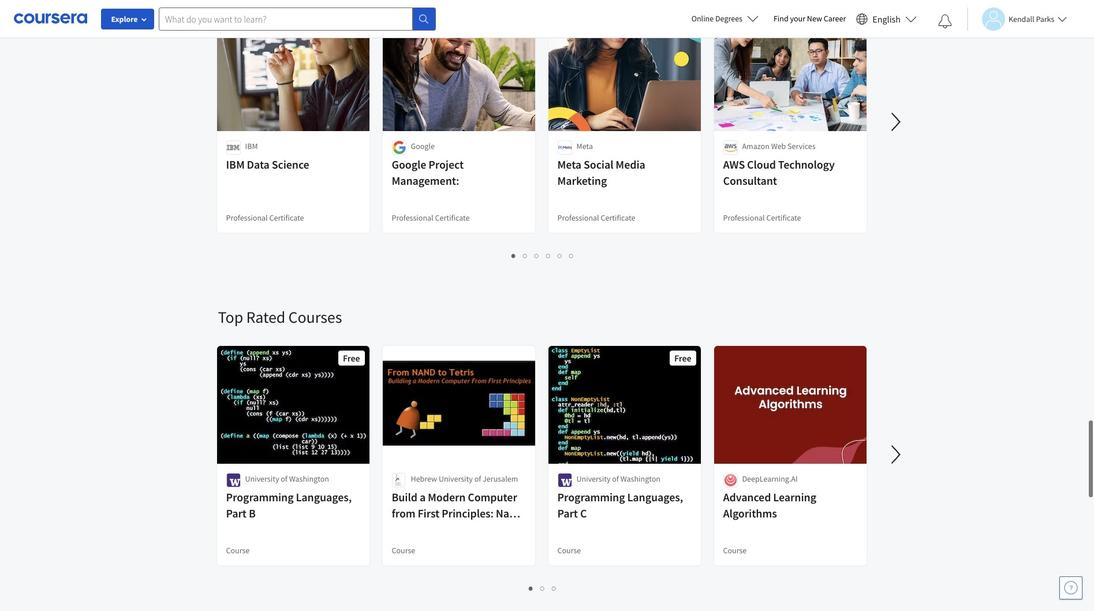 Task type: describe. For each thing, give the bounding box(es) containing it.
university for programming languages, part b
[[245, 473, 279, 483]]

google for google project management:
[[392, 157, 426, 171]]

aws
[[723, 157, 745, 171]]

programming languages, part b
[[226, 489, 352, 520]]

management:
[[392, 173, 459, 187]]

consultant
[[723, 173, 777, 187]]

course for advanced learning algorithms
[[723, 545, 747, 555]]

hebrew
[[411, 473, 437, 483]]

kendall
[[1009, 14, 1035, 24]]

university of washington for b
[[245, 473, 329, 483]]

algorithms
[[723, 505, 777, 520]]

b
[[249, 505, 256, 520]]

online degrees button
[[683, 6, 768, 31]]

free for programming languages, part b
[[343, 352, 360, 363]]

ibm data science
[[226, 157, 309, 171]]

web
[[771, 140, 786, 151]]

professional certificate for media
[[558, 212, 636, 222]]

certificate for media
[[601, 212, 636, 222]]

hebrew university of jerusalem
[[411, 473, 518, 483]]

online
[[692, 13, 714, 24]]

languages, for programming languages, part c
[[627, 489, 683, 504]]

kendall parks button
[[967, 7, 1068, 30]]

of for programming languages, part c
[[612, 473, 619, 483]]

from
[[392, 505, 416, 520]]

5 button
[[554, 248, 566, 262]]

part for programming languages, part b
[[226, 505, 247, 520]]

new
[[807, 13, 822, 24]]

professional certificate for science
[[226, 212, 304, 222]]

washington for programming languages, part b
[[289, 473, 329, 483]]

coursera image
[[14, 9, 87, 28]]

ibm for ibm data science
[[226, 157, 245, 171]]

3 for google project management:
[[535, 250, 539, 260]]

meta for meta
[[577, 140, 593, 151]]

part for programming languages, part c
[[558, 505, 578, 520]]

professional certificate for technology
[[723, 212, 801, 222]]

advanced learning algorithms
[[723, 489, 817, 520]]

show notifications image
[[939, 14, 952, 28]]

certificate for technology
[[767, 212, 801, 222]]

a
[[420, 489, 426, 504]]

course for programming languages, part b
[[226, 545, 250, 555]]

2 button for build a modern computer from first principles: nand to tetris part ii (project- centered course)
[[537, 581, 549, 594]]

find your new career
[[774, 13, 846, 24]]

course)
[[437, 538, 474, 552]]

professional for google project management:
[[392, 212, 434, 222]]

amazon
[[742, 140, 770, 151]]

nand
[[496, 505, 522, 520]]

media
[[616, 157, 646, 171]]

university for programming languages, part c
[[577, 473, 611, 483]]

online degrees
[[692, 13, 743, 24]]

c
[[580, 505, 587, 520]]

deeplearning.ai
[[742, 473, 798, 483]]

parks
[[1036, 14, 1055, 24]]

3 button for google project management:
[[531, 248, 543, 262]]

rated
[[246, 306, 285, 327]]

social
[[584, 157, 614, 171]]

modern
[[428, 489, 466, 504]]

career
[[824, 13, 846, 24]]

university of washington image
[[226, 472, 241, 487]]

build a modern computer from first principles: nand to tetris part ii (project- centered course)
[[392, 489, 522, 552]]

amazon web services image
[[723, 140, 738, 154]]

build
[[392, 489, 418, 504]]

6 button
[[566, 248, 578, 262]]

meta for meta social media marketing
[[558, 157, 582, 171]]

part inside build a modern computer from first principles: nand to tetris part ii (project- centered course)
[[434, 522, 454, 536]]

professional for aws cloud technology consultant
[[723, 212, 765, 222]]

explore button
[[101, 9, 154, 29]]

2 for build a modern computer from first principles: nand to tetris part ii (project- centered course)
[[541, 582, 545, 593]]

find your new career link
[[768, 12, 852, 26]]

technology
[[778, 157, 835, 171]]

ibm image
[[226, 140, 241, 154]]

5
[[558, 250, 563, 260]]



Task type: locate. For each thing, give the bounding box(es) containing it.
0 vertical spatial 2 button
[[520, 248, 531, 262]]

1 horizontal spatial 1 button
[[526, 581, 537, 594]]

2 university of washington from the left
[[577, 473, 661, 483]]

part left ii
[[434, 522, 454, 536]]

programming up c on the right bottom of the page
[[558, 489, 625, 504]]

2 professional certificate from the left
[[392, 212, 470, 222]]

1 of from the left
[[281, 473, 288, 483]]

google right the google image
[[411, 140, 435, 151]]

certificate down aws cloud technology consultant
[[767, 212, 801, 222]]

2 programming from the left
[[558, 489, 625, 504]]

university of washington image
[[558, 472, 572, 487]]

2 inside top rated courses carousel element
[[541, 582, 545, 593]]

2 button
[[520, 248, 531, 262], [537, 581, 549, 594]]

1 horizontal spatial washington
[[621, 473, 661, 483]]

0 vertical spatial 1
[[512, 250, 516, 260]]

free
[[343, 352, 360, 363], [675, 352, 692, 363]]

2 washington from the left
[[621, 473, 661, 483]]

kendall parks
[[1009, 14, 1055, 24]]

0 vertical spatial google
[[411, 140, 435, 151]]

1 horizontal spatial 3
[[552, 582, 557, 593]]

0 vertical spatial meta
[[577, 140, 593, 151]]

2 horizontal spatial of
[[612, 473, 619, 483]]

of for programming languages, part b
[[281, 473, 288, 483]]

hebrew university of jerusalem image
[[392, 472, 405, 487]]

2 for google project management:
[[523, 250, 528, 260]]

1 button
[[508, 248, 520, 262], [526, 581, 537, 594]]

languages,
[[296, 489, 352, 504], [627, 489, 683, 504]]

4 professional certificate from the left
[[723, 212, 801, 222]]

1 horizontal spatial 2 button
[[537, 581, 549, 594]]

part left b
[[226, 505, 247, 520]]

deeplearning.ai image
[[723, 472, 738, 487]]

google project management:
[[392, 157, 464, 187]]

of left jerusalem
[[475, 473, 481, 483]]

0 horizontal spatial 2 button
[[520, 248, 531, 262]]

certificate down management:
[[435, 212, 470, 222]]

next slide image inside top rated courses carousel element
[[882, 440, 910, 468]]

tetris
[[404, 522, 432, 536]]

3 for build a modern computer from first principles: nand to tetris part ii (project- centered course)
[[552, 582, 557, 593]]

certificate down meta social media marketing
[[601, 212, 636, 222]]

next slide image
[[882, 107, 910, 135], [882, 440, 910, 468]]

professional certificate down marketing
[[558, 212, 636, 222]]

university of washington for c
[[577, 473, 661, 483]]

advanced
[[723, 489, 771, 504]]

0 horizontal spatial part
[[226, 505, 247, 520]]

1 free from the left
[[343, 352, 360, 363]]

1 vertical spatial list
[[218, 581, 868, 594]]

washington for programming languages, part c
[[621, 473, 661, 483]]

professional down management:
[[392, 212, 434, 222]]

1 horizontal spatial of
[[475, 473, 481, 483]]

amazon web services
[[742, 140, 816, 151]]

2 button for google project management:
[[520, 248, 531, 262]]

1 certificate from the left
[[269, 212, 304, 222]]

courses
[[289, 306, 342, 327]]

professional down consultant
[[723, 212, 765, 222]]

google
[[411, 140, 435, 151], [392, 157, 426, 171]]

None search field
[[159, 7, 436, 30]]

2 list from the top
[[218, 581, 868, 594]]

1 washington from the left
[[289, 473, 329, 483]]

part
[[226, 505, 247, 520], [558, 505, 578, 520], [434, 522, 454, 536]]

1 button for google project management:
[[508, 248, 520, 262]]

certificate
[[269, 212, 304, 222], [435, 212, 470, 222], [601, 212, 636, 222], [767, 212, 801, 222]]

4 button
[[543, 248, 554, 262]]

0 horizontal spatial washington
[[289, 473, 329, 483]]

2 certificate from the left
[[435, 212, 470, 222]]

1 university of washington from the left
[[245, 473, 329, 483]]

ibm
[[245, 140, 258, 151], [226, 157, 245, 171]]

data
[[247, 157, 270, 171]]

1 horizontal spatial languages,
[[627, 489, 683, 504]]

0 vertical spatial 1 button
[[508, 248, 520, 262]]

1 horizontal spatial 2
[[541, 582, 545, 593]]

find
[[774, 13, 789, 24]]

professional certificate
[[226, 212, 304, 222], [392, 212, 470, 222], [558, 212, 636, 222], [723, 212, 801, 222]]

0 horizontal spatial 1 button
[[508, 248, 520, 262]]

What do you want to learn? text field
[[159, 7, 413, 30]]

to
[[392, 522, 402, 536]]

1 horizontal spatial programming
[[558, 489, 625, 504]]

0 vertical spatial 2
[[523, 250, 528, 260]]

1 vertical spatial 2
[[541, 582, 545, 593]]

of up the programming languages, part c on the right bottom of the page
[[612, 473, 619, 483]]

0 horizontal spatial of
[[281, 473, 288, 483]]

1 vertical spatial google
[[392, 157, 426, 171]]

2 free from the left
[[675, 352, 692, 363]]

professional certificate down consultant
[[723, 212, 801, 222]]

top
[[218, 306, 243, 327]]

ii
[[457, 522, 463, 536]]

university of washington
[[245, 473, 329, 483], [577, 473, 661, 483]]

next slide image for aws cloud technology consultant
[[882, 107, 910, 135]]

university up the modern
[[439, 473, 473, 483]]

english
[[873, 13, 901, 25]]

list
[[218, 248, 868, 262], [218, 581, 868, 594]]

part inside the programming languages, part c
[[558, 505, 578, 520]]

professional for meta social media marketing
[[558, 212, 599, 222]]

course down c on the right bottom of the page
[[558, 545, 581, 555]]

google for google
[[411, 140, 435, 151]]

4 course from the left
[[723, 545, 747, 555]]

1
[[512, 250, 516, 260], [529, 582, 534, 593]]

4
[[546, 250, 551, 260]]

google inside google project management:
[[392, 157, 426, 171]]

computer
[[468, 489, 517, 504]]

programming for c
[[558, 489, 625, 504]]

1 inside top rated courses carousel element
[[529, 582, 534, 593]]

1 course from the left
[[226, 545, 250, 555]]

1 horizontal spatial 3 button
[[549, 581, 560, 594]]

certificate down 'science'
[[269, 212, 304, 222]]

programming inside programming languages, part b
[[226, 489, 294, 504]]

science
[[272, 157, 309, 171]]

0 horizontal spatial free
[[343, 352, 360, 363]]

next slide image for advanced learning algorithms
[[882, 440, 910, 468]]

part inside programming languages, part b
[[226, 505, 247, 520]]

3 of from the left
[[612, 473, 619, 483]]

2 languages, from the left
[[627, 489, 683, 504]]

0 horizontal spatial 2
[[523, 250, 528, 260]]

university right university of washington icon
[[245, 473, 279, 483]]

2 professional from the left
[[392, 212, 434, 222]]

programming inside the programming languages, part c
[[558, 489, 625, 504]]

university
[[245, 473, 279, 483], [439, 473, 473, 483], [577, 473, 611, 483]]

course down algorithms
[[723, 545, 747, 555]]

english button
[[852, 0, 922, 38]]

google image
[[392, 140, 406, 154]]

1 vertical spatial meta
[[558, 157, 582, 171]]

course
[[226, 545, 250, 555], [392, 545, 415, 555], [558, 545, 581, 555], [723, 545, 747, 555]]

1 button for build a modern computer from first principles: nand to tetris part ii (project- centered course)
[[526, 581, 537, 594]]

0 vertical spatial next slide image
[[882, 107, 910, 135]]

meta social media marketing
[[558, 157, 646, 187]]

2 of from the left
[[475, 473, 481, 483]]

(project-
[[465, 522, 507, 536]]

course for build a modern computer from first principles: nand to tetris part ii (project- centered course)
[[392, 545, 415, 555]]

1 vertical spatial 3
[[552, 582, 557, 593]]

1 list from the top
[[218, 248, 868, 262]]

1 programming from the left
[[226, 489, 294, 504]]

3 inside top rated courses carousel element
[[552, 582, 557, 593]]

1 professional from the left
[[226, 212, 268, 222]]

services
[[788, 140, 816, 151]]

3 university from the left
[[577, 473, 611, 483]]

1 horizontal spatial 1
[[529, 582, 534, 593]]

marketing
[[558, 173, 607, 187]]

programming up b
[[226, 489, 294, 504]]

washington
[[289, 473, 329, 483], [621, 473, 661, 483]]

1 for build a modern computer from first principles: nand to tetris part ii (project- centered course)
[[529, 582, 534, 593]]

0 vertical spatial list
[[218, 248, 868, 262]]

ibm for ibm
[[245, 140, 258, 151]]

meta
[[577, 140, 593, 151], [558, 157, 582, 171]]

programming languages, part c
[[558, 489, 683, 520]]

2 horizontal spatial university
[[577, 473, 611, 483]]

meta down meta icon
[[558, 157, 582, 171]]

3 button inside top rated courses carousel element
[[549, 581, 560, 594]]

1 university from the left
[[245, 473, 279, 483]]

list for build a modern computer from first principles: nand to tetris part ii (project- centered course)
[[218, 581, 868, 594]]

2
[[523, 250, 528, 260], [541, 582, 545, 593]]

1 vertical spatial 1 button
[[526, 581, 537, 594]]

3 professional from the left
[[558, 212, 599, 222]]

6
[[570, 250, 574, 260]]

principles:
[[442, 505, 494, 520]]

google down the google image
[[392, 157, 426, 171]]

2 course from the left
[[392, 545, 415, 555]]

2 university from the left
[[439, 473, 473, 483]]

professional down marketing
[[558, 212, 599, 222]]

1 vertical spatial 3 button
[[549, 581, 560, 594]]

of up programming languages, part b
[[281, 473, 288, 483]]

0 horizontal spatial university
[[245, 473, 279, 483]]

4 certificate from the left
[[767, 212, 801, 222]]

list for google project management:
[[218, 248, 868, 262]]

university right university of washington image
[[577, 473, 611, 483]]

professional for ibm data science
[[226, 212, 268, 222]]

1 vertical spatial ibm
[[226, 157, 245, 171]]

centered
[[392, 538, 435, 552]]

3 button for build a modern computer from first principles: nand to tetris part ii (project- centered course)
[[549, 581, 560, 594]]

1 horizontal spatial university of washington
[[577, 473, 661, 483]]

languages, inside programming languages, part b
[[296, 489, 352, 504]]

0 horizontal spatial 1
[[512, 250, 516, 260]]

1 horizontal spatial ibm
[[245, 140, 258, 151]]

aws cloud technology consultant
[[723, 157, 835, 187]]

ibm right ibm image
[[245, 140, 258, 151]]

help center image
[[1065, 581, 1078, 595]]

meta image
[[558, 140, 572, 154]]

0 horizontal spatial university of washington
[[245, 473, 329, 483]]

course for programming languages, part c
[[558, 545, 581, 555]]

cloud
[[747, 157, 776, 171]]

professional certificate down management:
[[392, 212, 470, 222]]

course down b
[[226, 545, 250, 555]]

0 horizontal spatial 3
[[535, 250, 539, 260]]

jerusalem
[[483, 473, 518, 483]]

1 horizontal spatial free
[[675, 352, 692, 363]]

0 horizontal spatial 3 button
[[531, 248, 543, 262]]

university of washington up programming languages, part b
[[245, 473, 329, 483]]

washington up the programming languages, part c on the right bottom of the page
[[621, 473, 661, 483]]

3 button
[[531, 248, 543, 262], [549, 581, 560, 594]]

1 languages, from the left
[[296, 489, 352, 504]]

3
[[535, 250, 539, 260], [552, 582, 557, 593]]

2 horizontal spatial part
[[558, 505, 578, 520]]

top rated courses
[[218, 306, 342, 327]]

0 vertical spatial ibm
[[245, 140, 258, 151]]

certificate for science
[[269, 212, 304, 222]]

3 professional certificate from the left
[[558, 212, 636, 222]]

1 horizontal spatial part
[[434, 522, 454, 536]]

of
[[281, 473, 288, 483], [475, 473, 481, 483], [612, 473, 619, 483]]

1 vertical spatial 2 button
[[537, 581, 549, 594]]

degrees
[[716, 13, 743, 24]]

languages, for programming languages, part b
[[296, 489, 352, 504]]

part left c on the right bottom of the page
[[558, 505, 578, 520]]

0 horizontal spatial languages,
[[296, 489, 352, 504]]

washington up programming languages, part b
[[289, 473, 329, 483]]

1 for google project management:
[[512, 250, 516, 260]]

0 horizontal spatial ibm
[[226, 157, 245, 171]]

1 vertical spatial next slide image
[[882, 440, 910, 468]]

professional
[[226, 212, 268, 222], [392, 212, 434, 222], [558, 212, 599, 222], [723, 212, 765, 222]]

4 professional from the left
[[723, 212, 765, 222]]

your
[[790, 13, 806, 24]]

programming
[[226, 489, 294, 504], [558, 489, 625, 504]]

list inside top rated courses carousel element
[[218, 581, 868, 594]]

meta right meta icon
[[577, 140, 593, 151]]

professional down data
[[226, 212, 268, 222]]

top rated courses carousel element
[[212, 271, 1095, 604]]

project
[[429, 157, 464, 171]]

professional certificate down ibm data science
[[226, 212, 304, 222]]

2 next slide image from the top
[[882, 440, 910, 468]]

1 professional certificate from the left
[[226, 212, 304, 222]]

learning
[[774, 489, 817, 504]]

explore
[[111, 14, 138, 24]]

certificate for management:
[[435, 212, 470, 222]]

course down to
[[392, 545, 415, 555]]

programming for b
[[226, 489, 294, 504]]

free for programming languages, part c
[[675, 352, 692, 363]]

first
[[418, 505, 440, 520]]

ibm down ibm image
[[226, 157, 245, 171]]

0 horizontal spatial programming
[[226, 489, 294, 504]]

1 vertical spatial 1
[[529, 582, 534, 593]]

1 horizontal spatial university
[[439, 473, 473, 483]]

languages, inside the programming languages, part c
[[627, 489, 683, 504]]

3 course from the left
[[558, 545, 581, 555]]

0 vertical spatial 3
[[535, 250, 539, 260]]

professional certificate for management:
[[392, 212, 470, 222]]

0 vertical spatial 3 button
[[531, 248, 543, 262]]

1 next slide image from the top
[[882, 107, 910, 135]]

meta inside meta social media marketing
[[558, 157, 582, 171]]

3 certificate from the left
[[601, 212, 636, 222]]

university of washington up the programming languages, part c on the right bottom of the page
[[577, 473, 661, 483]]



Task type: vqa. For each thing, say whether or not it's contained in the screenshot.
Meta
yes



